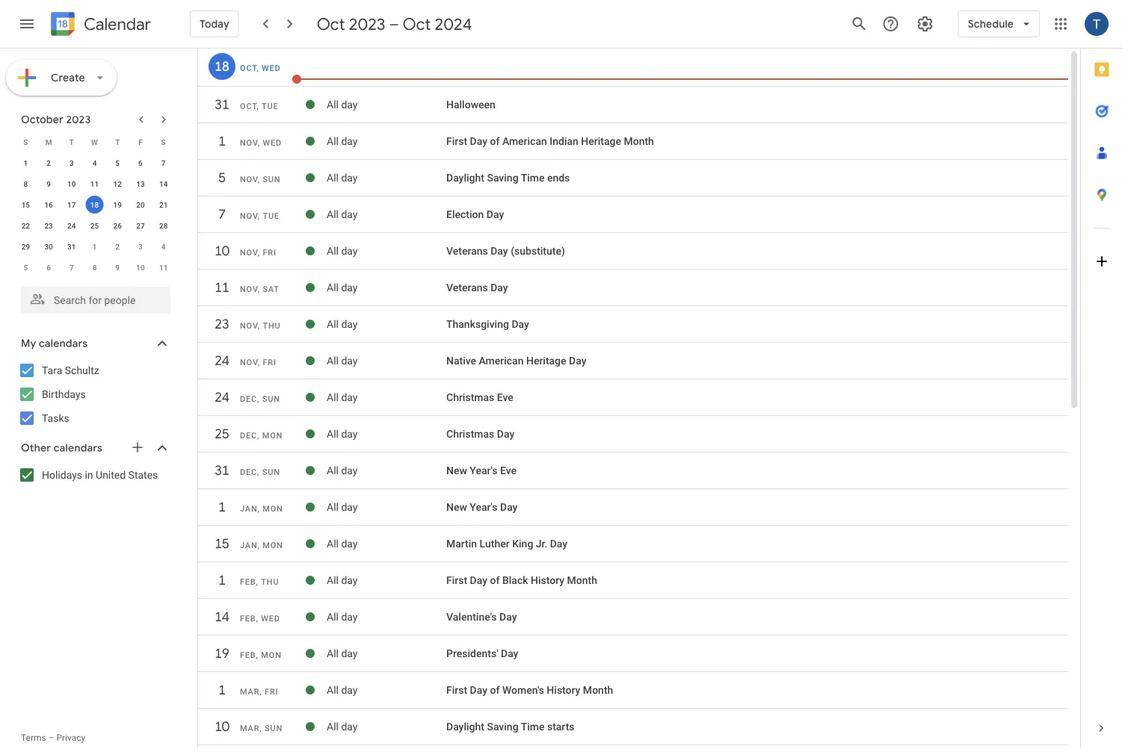 Task type: describe. For each thing, give the bounding box(es) containing it.
1 inside 'element'
[[92, 242, 97, 251]]

election day button
[[446, 208, 504, 221]]

26
[[113, 221, 122, 230]]

20 element
[[132, 196, 149, 214]]

2 24 row from the top
[[198, 384, 1068, 419]]

11 element
[[86, 175, 104, 193]]

10 for november 10 element
[[136, 263, 145, 272]]

nov , tue
[[240, 212, 280, 221]]

king
[[512, 538, 533, 550]]

12
[[113, 179, 122, 188]]

wed for 1
[[263, 138, 282, 148]]

all day cell for martin luther king jr. day
[[327, 532, 446, 556]]

all day for martin luther king jr. day
[[327, 538, 358, 550]]

1 horizontal spatial 3
[[138, 242, 143, 251]]

all for first day of american indian heritage month
[[327, 135, 339, 147]]

mar for 1
[[240, 688, 260, 697]]

dec , mon
[[240, 431, 283, 441]]

all day cell for presidents' day
[[327, 642, 446, 666]]

row containing 29
[[14, 236, 175, 257]]

all day cell for veterans day (substitute)
[[327, 239, 446, 263]]

0 vertical spatial 6
[[138, 159, 143, 167]]

tara schultz
[[42, 364, 99, 377]]

other
[[21, 442, 51, 455]]

, for new year's eve
[[257, 468, 260, 477]]

thanksgiving day button
[[446, 318, 529, 331]]

first for first day of american indian heritage month
[[446, 135, 467, 147]]

all for daylight saving time ends
[[327, 172, 339, 184]]

day for election day
[[487, 208, 504, 221]]

18, today element
[[86, 196, 104, 214]]

my calendars
[[21, 337, 88, 351]]

all day cell for daylight saving time starts
[[327, 716, 446, 739]]

1 for first day of black history month
[[218, 572, 225, 590]]

all for christmas day
[[327, 428, 339, 441]]

day for christmas day
[[341, 428, 358, 441]]

saving for 5
[[487, 172, 519, 184]]

21 element
[[154, 196, 172, 214]]

martin luther king jr. day button
[[446, 538, 568, 550]]

16 element
[[40, 196, 58, 214]]

heritage inside 1 row
[[581, 135, 621, 147]]

1 horizontal spatial 9
[[115, 263, 120, 272]]

november 5 element
[[17, 259, 35, 277]]

all day cell for new year's day
[[327, 496, 446, 520]]

, for first day of black history month
[[256, 578, 259, 587]]

19 link
[[209, 641, 236, 668]]

18 row group
[[198, 53, 1068, 87]]

feb for 1
[[240, 578, 256, 587]]

23 link
[[209, 311, 236, 338]]

terms – privacy
[[21, 733, 85, 744]]

first day of women's history month button
[[446, 685, 613, 697]]

calendars for other calendars
[[54, 442, 102, 455]]

tue for 7
[[263, 212, 280, 221]]

day for native american heritage day
[[341, 355, 358, 367]]

indian
[[550, 135, 579, 147]]

day for thanksgiving day
[[512, 318, 529, 331]]

23 row
[[198, 311, 1068, 345]]

, for first day of women's history month
[[260, 688, 262, 697]]

sun for 5
[[263, 175, 281, 184]]

schedule button
[[958, 6, 1040, 42]]

new year's day button
[[446, 502, 518, 514]]

7 link
[[209, 201, 236, 228]]

day inside 15 row
[[550, 538, 568, 550]]

4 1 row from the top
[[198, 677, 1068, 712]]

0 horizontal spatial 9
[[47, 179, 51, 188]]

veterans day (substitute)
[[446, 245, 565, 257]]

all for first day of women's history month
[[327, 685, 339, 697]]

all for martin luther king jr. day
[[327, 538, 339, 550]]

day for veterans day
[[341, 282, 358, 294]]

0 vertical spatial 5
[[115, 159, 120, 167]]

oct , tue
[[240, 102, 279, 111]]

new year's eve button
[[446, 465, 517, 477]]

1 up 15 element on the left top of the page
[[24, 159, 28, 167]]

nov for 1
[[240, 138, 258, 148]]

all day cell for daylight saving time ends
[[327, 166, 446, 190]]

5 link
[[209, 164, 236, 191]]

all for presidents' day
[[327, 648, 339, 660]]

day for presidents' day
[[501, 648, 518, 660]]

day for veterans day
[[491, 282, 508, 294]]

sun for 31
[[262, 468, 280, 477]]

christmas day button
[[446, 428, 515, 441]]

25 for 25 link
[[214, 426, 229, 443]]

all day for new year's day
[[327, 502, 358, 514]]

mon for 25
[[262, 431, 283, 441]]

veterans day
[[446, 282, 508, 294]]

17 element
[[63, 196, 81, 214]]

feb , mon
[[240, 651, 282, 661]]

19 for 19 element
[[113, 200, 122, 209]]

heritage inside 24 row
[[526, 355, 566, 367]]

of for american
[[490, 135, 500, 147]]

feb , wed
[[240, 615, 280, 624]]

sun for 24
[[262, 395, 280, 404]]

first day of black history month
[[446, 575, 597, 587]]

all day for thanksgiving day
[[327, 318, 358, 331]]

black
[[502, 575, 528, 587]]

new for 31
[[446, 465, 467, 477]]

nov , wed
[[240, 138, 282, 148]]

28 element
[[154, 217, 172, 235]]

presidents' day
[[446, 648, 518, 660]]

all day cell for first day of black history month
[[327, 569, 446, 593]]

first day of women's history month
[[446, 685, 613, 697]]

11 link
[[209, 274, 236, 301]]

25 element
[[86, 217, 104, 235]]

first day of black history month button
[[446, 575, 597, 587]]

other calendars button
[[3, 437, 185, 461]]

22
[[21, 221, 30, 230]]

all for native american heritage day
[[327, 355, 339, 367]]

1 horizontal spatial –
[[389, 13, 399, 34]]

jr.
[[536, 538, 547, 550]]

holidays in united states
[[42, 469, 158, 482]]

mar , fri
[[240, 688, 278, 697]]

all for thanksgiving day
[[327, 318, 339, 331]]

, for first day of american indian heritage month
[[258, 138, 260, 148]]

0 horizontal spatial 6
[[47, 263, 51, 272]]

add other calendars image
[[130, 440, 145, 455]]

14 element
[[154, 175, 172, 193]]

feb for 19
[[240, 651, 256, 661]]

valentine's day
[[446, 611, 517, 624]]

31 element
[[63, 238, 81, 256]]

november 4 element
[[154, 238, 172, 256]]

2023 for october
[[66, 113, 91, 126]]

mar , sun
[[240, 724, 283, 734]]

martin
[[446, 538, 477, 550]]

new year's eve
[[446, 465, 517, 477]]

thanksgiving day
[[446, 318, 529, 331]]

11 for november 11 element
[[159, 263, 168, 272]]

my
[[21, 337, 36, 351]]

terms
[[21, 733, 46, 744]]

today button
[[190, 6, 239, 42]]

day for christmas eve
[[341, 392, 358, 404]]

feb , thu
[[240, 578, 279, 587]]

dec for 25
[[240, 431, 257, 441]]

women's
[[502, 685, 544, 697]]

0 horizontal spatial –
[[48, 733, 54, 744]]

daylight for 5
[[446, 172, 484, 184]]

november 7 element
[[63, 259, 81, 277]]

saving for 10
[[487, 721, 519, 734]]

10 for 10 "element"
[[67, 179, 76, 188]]

all for christmas eve
[[327, 392, 339, 404]]

, for veterans day (substitute)
[[258, 248, 260, 258]]

16
[[44, 200, 53, 209]]

day for first day of women's history month
[[341, 685, 358, 697]]

2 1 row from the top
[[198, 494, 1068, 529]]

30
[[44, 242, 53, 251]]

first day of american indian heritage month button
[[446, 135, 654, 147]]

, inside the 18 row group
[[257, 64, 259, 73]]

sat
[[263, 285, 279, 294]]

first for first day of black history month
[[446, 575, 467, 587]]

10 link for veterans
[[209, 238, 236, 265]]

row containing 1
[[14, 153, 175, 173]]

21
[[159, 200, 168, 209]]

Search for people text field
[[30, 287, 161, 314]]

election day
[[446, 208, 504, 221]]

11 for the 11 "link"
[[214, 279, 229, 296]]

1 31 row from the top
[[198, 91, 1068, 126]]

31 link for halloween
[[209, 91, 236, 118]]

5 for november 5 element
[[24, 263, 28, 272]]

0 vertical spatial 8
[[24, 179, 28, 188]]

2 t from the left
[[115, 138, 120, 147]]

martin luther king jr. day
[[446, 538, 568, 550]]

november 6 element
[[40, 259, 58, 277]]

native
[[446, 355, 476, 367]]

row group containing 1
[[14, 153, 175, 278]]

row containing 5
[[14, 257, 175, 278]]

all day for christmas eve
[[327, 392, 358, 404]]

, for election day
[[258, 212, 260, 221]]

calendars for my calendars
[[39, 337, 88, 351]]

sun for 10
[[265, 724, 283, 734]]

in
[[85, 469, 93, 482]]

7 row
[[198, 201, 1068, 236]]

1 vertical spatial 4
[[161, 242, 166, 251]]

all day for christmas day
[[327, 428, 358, 441]]

new year's day
[[446, 502, 518, 514]]

oct for oct , wed
[[240, 64, 257, 73]]

christmas for 25
[[446, 428, 494, 441]]

presidents'
[[446, 648, 498, 660]]

calendar
[[84, 14, 151, 35]]

nov for 11
[[240, 285, 258, 294]]

october
[[21, 113, 63, 126]]

all for new year's day
[[327, 502, 339, 514]]

14 row
[[198, 604, 1068, 639]]

all day cell for christmas eve
[[327, 386, 446, 410]]

row containing s
[[14, 132, 175, 153]]

christmas eve
[[446, 392, 514, 404]]

1 24 row from the top
[[198, 348, 1068, 382]]

, for halloween
[[257, 102, 259, 111]]

, for daylight saving time ends
[[258, 175, 260, 184]]

november 10 element
[[132, 259, 149, 277]]

all day cell for christmas day
[[327, 422, 446, 446]]

daylight saving time ends button
[[446, 172, 570, 184]]

mon for 19
[[261, 651, 282, 661]]

all day for first day of black history month
[[327, 575, 358, 587]]

nov , sat
[[240, 285, 279, 294]]

1 for new year's day
[[218, 499, 225, 516]]

birthdays
[[42, 388, 86, 401]]

terms link
[[21, 733, 46, 744]]

23 for 23 link
[[214, 316, 229, 333]]

nov , sun
[[240, 175, 281, 184]]

all day cell for veterans day
[[327, 276, 446, 300]]

day for valentine's day
[[341, 611, 358, 624]]

0 horizontal spatial 2
[[47, 159, 51, 167]]

1 s from the left
[[23, 138, 28, 147]]

create button
[[6, 60, 117, 96]]

valentine's day button
[[446, 611, 517, 624]]

10 element
[[63, 175, 81, 193]]

10 for 10 link corresponding to daylight
[[214, 719, 229, 736]]

native american heritage day button
[[446, 355, 587, 367]]

presidents' day button
[[446, 648, 518, 660]]



Task type: locate. For each thing, give the bounding box(es) containing it.
all day inside '7' row
[[327, 208, 358, 221]]

feb for 14
[[240, 615, 256, 624]]

all day cell inside 5 row
[[327, 166, 446, 190]]

1 first from the top
[[446, 135, 467, 147]]

sun inside 5 row
[[263, 175, 281, 184]]

27 element
[[132, 217, 149, 235]]

jan , mon for 1
[[240, 505, 283, 514]]

4 up 11 element
[[92, 159, 97, 167]]

1 jan from the top
[[240, 505, 258, 514]]

14 inside 14 link
[[214, 609, 229, 626]]

0 vertical spatial 24 link
[[209, 348, 236, 375]]

, for christmas day
[[257, 431, 260, 441]]

, inside 5 row
[[258, 175, 260, 184]]

7 for 7 link
[[218, 206, 225, 223]]

row group
[[14, 153, 175, 278]]

1 vertical spatial jan , mon
[[240, 541, 283, 551]]

0 vertical spatial 15
[[21, 200, 30, 209]]

0 vertical spatial first
[[446, 135, 467, 147]]

today
[[200, 17, 229, 31]]

dec , sun down dec , mon
[[240, 468, 280, 477]]

eve inside 31 row
[[500, 465, 517, 477]]

3 up 10 "element"
[[69, 159, 74, 167]]

5 row from the top
[[14, 215, 175, 236]]

14 all day cell from the top
[[327, 569, 446, 593]]

9
[[47, 179, 51, 188], [115, 263, 120, 272]]

nov inside 10 row
[[240, 248, 258, 258]]

all inside 15 row
[[327, 538, 339, 550]]

christmas down christmas eve button
[[446, 428, 494, 441]]

year's down new year's eve
[[470, 502, 498, 514]]

1 vertical spatial christmas
[[446, 428, 494, 441]]

0 vertical spatial veterans
[[446, 245, 488, 257]]

19 down 12
[[113, 200, 122, 209]]

all day cell inside '7' row
[[327, 203, 446, 227]]

0 vertical spatial history
[[531, 575, 565, 587]]

jan , mon inside 1 row
[[240, 505, 283, 514]]

feb right the 19 link
[[240, 651, 256, 661]]

, for valentine's day
[[256, 615, 259, 624]]

all day cell
[[327, 93, 446, 117], [327, 129, 446, 153], [327, 166, 446, 190], [327, 203, 446, 227], [327, 239, 446, 263], [327, 276, 446, 300], [327, 313, 446, 336], [327, 349, 446, 373], [327, 386, 446, 410], [327, 422, 446, 446], [327, 459, 446, 483], [327, 496, 446, 520], [327, 532, 446, 556], [327, 569, 446, 593], [327, 606, 446, 630], [327, 642, 446, 666], [327, 679, 446, 703], [327, 716, 446, 739]]

0 vertical spatial 10 row
[[198, 238, 1068, 272]]

13 element
[[132, 175, 149, 193]]

calendars
[[39, 337, 88, 351], [54, 442, 102, 455]]

sun up dec , mon
[[262, 395, 280, 404]]

nov inside 5 row
[[240, 175, 258, 184]]

new for 1
[[446, 502, 467, 514]]

12 all day cell from the top
[[327, 496, 446, 520]]

tasks
[[42, 412, 69, 425]]

day for new year's day
[[341, 502, 358, 514]]

all day cell inside 11 row
[[327, 276, 446, 300]]

3 1 link from the top
[[209, 567, 236, 594]]

settings menu image
[[916, 15, 934, 33]]

starts
[[547, 721, 575, 734]]

2 vertical spatial 5
[[24, 263, 28, 272]]

0 vertical spatial time
[[521, 172, 545, 184]]

18 inside "grid"
[[214, 58, 229, 75]]

9 up 16 element
[[47, 179, 51, 188]]

all day inside 14 row
[[327, 611, 358, 624]]

all for veterans day
[[327, 282, 339, 294]]

american inside 1 row
[[502, 135, 547, 147]]

all inside '7' row
[[327, 208, 339, 221]]

0 vertical spatial 7
[[161, 159, 166, 167]]

day inside 10 row
[[491, 245, 508, 257]]

1 horizontal spatial 2023
[[349, 13, 385, 34]]

mon inside 19 row
[[261, 651, 282, 661]]

0 vertical spatial jan
[[240, 505, 258, 514]]

christmas eve button
[[446, 392, 514, 404]]

1 31 link from the top
[[209, 91, 236, 118]]

1 vertical spatial heritage
[[526, 355, 566, 367]]

6 down 30 element
[[47, 263, 51, 272]]

23 inside the 23 element
[[44, 221, 53, 230]]

1 vertical spatial 19
[[214, 646, 229, 663]]

24 up 25 link
[[214, 389, 229, 406]]

10 up 17
[[67, 179, 76, 188]]

0 vertical spatial of
[[490, 135, 500, 147]]

daylight for 10
[[446, 721, 484, 734]]

veterans day (substitute) button
[[446, 245, 565, 257]]

15 row
[[198, 531, 1068, 565]]

11 all day from the top
[[327, 465, 358, 477]]

create
[[51, 71, 85, 84]]

2 dec , sun from the top
[[240, 468, 280, 477]]

1 nov , fri from the top
[[240, 248, 277, 258]]

14 link
[[209, 604, 236, 631]]

6 nov from the top
[[240, 321, 258, 331]]

november 11 element
[[154, 259, 172, 277]]

day inside '7' row
[[487, 208, 504, 221]]

nov inside 23 row
[[240, 321, 258, 331]]

0 vertical spatial 11
[[90, 179, 99, 188]]

united
[[96, 469, 126, 482]]

18 day from the top
[[341, 721, 358, 734]]

all day inside 11 row
[[327, 282, 358, 294]]

dec right 25 link
[[240, 431, 257, 441]]

calendar element
[[48, 9, 151, 42]]

november 3 element
[[132, 238, 149, 256]]

10 row
[[198, 238, 1068, 272], [198, 714, 1068, 748]]

veterans for 10
[[446, 245, 488, 257]]

9 all day from the top
[[327, 392, 358, 404]]

16 all from the top
[[327, 648, 339, 660]]

16 all day cell from the top
[[327, 642, 446, 666]]

all for new year's eve
[[327, 465, 339, 477]]

oct , wed
[[240, 64, 281, 73]]

0 horizontal spatial 3
[[69, 159, 74, 167]]

0 vertical spatial 9
[[47, 179, 51, 188]]

oct
[[317, 13, 345, 34], [403, 13, 431, 34], [240, 64, 257, 73], [240, 102, 257, 111]]

day right election
[[487, 208, 504, 221]]

0 vertical spatial 14
[[159, 179, 168, 188]]

my calendars button
[[3, 332, 185, 356]]

nov down the nov , thu
[[240, 358, 258, 367]]

1 nov from the top
[[240, 138, 258, 148]]

13 all day cell from the top
[[327, 532, 446, 556]]

0 vertical spatial dec
[[240, 395, 257, 404]]

0 vertical spatial 2023
[[349, 13, 385, 34]]

heritage
[[581, 135, 621, 147], [526, 355, 566, 367]]

2 day from the top
[[341, 135, 358, 147]]

1 vertical spatial year's
[[470, 502, 498, 514]]

halloween button
[[446, 99, 496, 111]]

1 horizontal spatial 25
[[214, 426, 229, 443]]

2 saving from the top
[[487, 721, 519, 734]]

0 horizontal spatial 8
[[24, 179, 28, 188]]

15 all day from the top
[[327, 611, 358, 624]]

feb
[[240, 578, 256, 587], [240, 615, 256, 624], [240, 651, 256, 661]]

day for valentine's day
[[499, 611, 517, 624]]

fri inside 10 row
[[263, 248, 277, 258]]

2 veterans from the top
[[446, 282, 488, 294]]

time for 5
[[521, 172, 545, 184]]

0 vertical spatial 31 link
[[209, 91, 236, 118]]

dec , sun for 24
[[240, 395, 280, 404]]

5 for 5 link
[[218, 169, 225, 187]]

nov inside 24 row
[[240, 358, 258, 367]]

november 9 element
[[109, 259, 127, 277]]

2 all day from the top
[[327, 135, 358, 147]]

10 all from the top
[[327, 428, 339, 441]]

2 31 link from the top
[[209, 458, 236, 484]]

privacy link
[[56, 733, 85, 744]]

all day for halloween
[[327, 99, 358, 111]]

1 vertical spatial calendars
[[54, 442, 102, 455]]

fri for 24
[[263, 358, 277, 367]]

1 link for first day of women's history month
[[209, 677, 236, 704]]

1 horizontal spatial 15
[[214, 536, 229, 553]]

1 vertical spatial 31 link
[[209, 458, 236, 484]]

, inside 19 row
[[256, 651, 259, 661]]

30 element
[[40, 238, 58, 256]]

history right black
[[531, 575, 565, 587]]

fri
[[263, 248, 277, 258], [263, 358, 277, 367], [265, 688, 278, 697]]

thu inside 23 row
[[263, 321, 281, 331]]

1
[[218, 133, 225, 150], [24, 159, 28, 167], [92, 242, 97, 251], [218, 499, 225, 516], [218, 572, 225, 590], [218, 682, 225, 699]]

veterans down election
[[446, 245, 488, 257]]

4 1 link from the top
[[209, 677, 236, 704]]

7
[[161, 159, 166, 167], [218, 206, 225, 223], [69, 263, 74, 272]]

15 day from the top
[[341, 611, 358, 624]]

1 vertical spatial feb
[[240, 615, 256, 624]]

20
[[136, 200, 145, 209]]

day inside 15 row
[[341, 538, 358, 550]]

1 vertical spatial daylight
[[446, 721, 484, 734]]

1 row
[[198, 128, 1068, 162], [198, 494, 1068, 529], [198, 567, 1068, 602], [198, 677, 1068, 712]]

1 all from the top
[[327, 99, 339, 111]]

, for martin luther king jr. day
[[258, 541, 260, 551]]

3 day from the top
[[341, 172, 358, 184]]

31 inside row group
[[67, 242, 76, 251]]

31 up november 7 element
[[67, 242, 76, 251]]

1 link down the 19 link
[[209, 677, 236, 704]]

5 all from the top
[[327, 245, 339, 257]]

wed
[[262, 64, 281, 73], [263, 138, 282, 148], [261, 615, 280, 624]]

8 day from the top
[[341, 355, 358, 367]]

6 row from the top
[[14, 236, 175, 257]]

12 all from the top
[[327, 502, 339, 514]]

1 jan , mon from the top
[[240, 505, 283, 514]]

year's inside 1 row
[[470, 502, 498, 514]]

1 link for first day of black history month
[[209, 567, 236, 594]]

23 element
[[40, 217, 58, 235]]

24 link for christmas
[[209, 384, 236, 411]]

31 down 25 link
[[214, 462, 229, 480]]

daylight up election
[[446, 172, 484, 184]]

2 s from the left
[[161, 138, 166, 147]]

row
[[14, 132, 175, 153], [14, 153, 175, 173], [14, 173, 175, 194], [14, 194, 175, 215], [14, 215, 175, 236], [14, 236, 175, 257], [14, 257, 175, 278]]

day down presidents' day button
[[470, 685, 487, 697]]

1 horizontal spatial 23
[[214, 316, 229, 333]]

all day inside 23 row
[[327, 318, 358, 331]]

october 2023
[[21, 113, 91, 126]]

all for valentine's day
[[327, 611, 339, 624]]

ends
[[547, 172, 570, 184]]

2 nov , fri from the top
[[240, 358, 277, 367]]

t left f
[[115, 138, 120, 147]]

time left ends
[[521, 172, 545, 184]]

17
[[67, 200, 76, 209]]

11 all day cell from the top
[[327, 459, 446, 483]]

history for black
[[531, 575, 565, 587]]

15 inside "grid"
[[214, 536, 229, 553]]

2 vertical spatial 7
[[69, 263, 74, 272]]

dec , sun inside 24 row
[[240, 395, 280, 404]]

24 element
[[63, 217, 81, 235]]

23 down 16
[[44, 221, 53, 230]]

first down martin
[[446, 575, 467, 587]]

24 inside row group
[[67, 221, 76, 230]]

2 vertical spatial wed
[[261, 615, 280, 624]]

wed inside 14 row
[[261, 615, 280, 624]]

5 row
[[198, 164, 1068, 199]]

thu for 1
[[261, 578, 279, 587]]

month down 19 row in the bottom of the page
[[583, 685, 613, 697]]

daylight saving time starts button
[[446, 721, 575, 734]]

1 vertical spatial 24 link
[[209, 384, 236, 411]]

(substitute)
[[511, 245, 565, 257]]

mar inside 10 row
[[240, 724, 260, 734]]

11 row
[[198, 274, 1068, 309]]

day inside 11 row
[[341, 282, 358, 294]]

fri inside 1 row
[[265, 688, 278, 697]]

0 vertical spatial month
[[624, 135, 654, 147]]

row up 11 element
[[14, 132, 175, 153]]

18 all from the top
[[327, 721, 339, 734]]

25 inside row group
[[90, 221, 99, 230]]

15 all from the top
[[327, 611, 339, 624]]

nov right 23 link
[[240, 321, 258, 331]]

time
[[521, 172, 545, 184], [521, 721, 545, 734]]

11 inside november 11 element
[[159, 263, 168, 272]]

24 for christmas
[[214, 389, 229, 406]]

11 inside 11 element
[[90, 179, 99, 188]]

15 inside row group
[[21, 200, 30, 209]]

thu up 'feb , wed'
[[261, 578, 279, 587]]

14 for "14" 'element'
[[159, 179, 168, 188]]

eve inside 24 row
[[497, 392, 514, 404]]

saving down women's
[[487, 721, 519, 734]]

day left (substitute)
[[491, 245, 508, 257]]

valentine's
[[446, 611, 497, 624]]

3
[[69, 159, 74, 167], [138, 242, 143, 251]]

1 vertical spatial fri
[[263, 358, 277, 367]]

american left indian in the top of the page
[[502, 135, 547, 147]]

all day inside 25 row
[[327, 428, 358, 441]]

2 horizontal spatial 5
[[218, 169, 225, 187]]

11 up 23 link
[[214, 279, 229, 296]]

6 all from the top
[[327, 282, 339, 294]]

dec for 31
[[240, 468, 257, 477]]

jan inside 1 row
[[240, 505, 258, 514]]

month for first day of black history month
[[567, 575, 597, 587]]

of
[[490, 135, 500, 147], [490, 575, 500, 587], [490, 685, 500, 697]]

day inside 25 row
[[497, 428, 515, 441]]

my calendars list
[[3, 359, 185, 431]]

,
[[257, 64, 259, 73], [257, 102, 259, 111], [258, 138, 260, 148], [258, 175, 260, 184], [258, 212, 260, 221], [258, 248, 260, 258], [258, 285, 260, 294], [258, 321, 260, 331], [258, 358, 260, 367], [257, 395, 260, 404], [257, 431, 260, 441], [257, 468, 260, 477], [258, 505, 260, 514], [258, 541, 260, 551], [256, 578, 259, 587], [256, 615, 259, 624], [256, 651, 259, 661], [260, 688, 262, 697], [260, 724, 262, 734]]

1 horizontal spatial 4
[[161, 242, 166, 251]]

7 inside "grid"
[[218, 206, 225, 223]]

2 all day cell from the top
[[327, 129, 446, 153]]

fri for 1
[[265, 688, 278, 697]]

2 horizontal spatial 7
[[218, 206, 225, 223]]

1 vertical spatial 24 row
[[198, 384, 1068, 419]]

0 vertical spatial 2
[[47, 159, 51, 167]]

all day for election day
[[327, 208, 358, 221]]

mon down dec , mon
[[263, 505, 283, 514]]

1 row up 14 row
[[198, 567, 1068, 602]]

all day inside 19 row
[[327, 648, 358, 660]]

1 vertical spatial 31
[[67, 242, 76, 251]]

nov , fri inside 24 row
[[240, 358, 277, 367]]

7 nov from the top
[[240, 358, 258, 367]]

0 vertical spatial eve
[[497, 392, 514, 404]]

nov , thu
[[240, 321, 281, 331]]

year's up the new year's day
[[470, 465, 498, 477]]

31 row
[[198, 91, 1068, 126], [198, 458, 1068, 492]]

0 vertical spatial 3
[[69, 159, 74, 167]]

nov , fri for 10
[[240, 248, 277, 258]]

22 element
[[17, 217, 35, 235]]

15 up 14 link
[[214, 536, 229, 553]]

all day for first day of women's history month
[[327, 685, 358, 697]]

0 horizontal spatial 18
[[90, 200, 99, 209]]

veterans day button
[[446, 282, 508, 294]]

11 up 18, today element
[[90, 179, 99, 188]]

1 1 link from the top
[[209, 128, 236, 155]]

5 down 29 element
[[24, 263, 28, 272]]

all inside 25 row
[[327, 428, 339, 441]]

christmas down native
[[446, 392, 494, 404]]

18 down 11 element
[[90, 200, 99, 209]]

2 vertical spatial of
[[490, 685, 500, 697]]

day inside 14 row
[[499, 611, 517, 624]]

1 up november 8 element
[[92, 242, 97, 251]]

luther
[[480, 538, 510, 550]]

nov inside 11 row
[[240, 285, 258, 294]]

all day for daylight saving time starts
[[327, 721, 358, 734]]

all day cell inside 19 row
[[327, 642, 446, 666]]

veterans up thanksgiving
[[446, 282, 488, 294]]

time inside 5 row
[[521, 172, 545, 184]]

1 christmas from the top
[[446, 392, 494, 404]]

1 vertical spatial month
[[567, 575, 597, 587]]

jan inside 15 row
[[240, 541, 258, 551]]

6
[[138, 159, 143, 167], [47, 263, 51, 272]]

29 element
[[17, 238, 35, 256]]

10 down november 3 element
[[136, 263, 145, 272]]

, inside 11 row
[[258, 285, 260, 294]]

day down 23 row
[[569, 355, 587, 367]]

0 vertical spatial year's
[[470, 465, 498, 477]]

0 vertical spatial fri
[[263, 248, 277, 258]]

day inside 14 row
[[341, 611, 358, 624]]

0 horizontal spatial s
[[23, 138, 28, 147]]

8 all from the top
[[327, 355, 339, 367]]

all inside 5 row
[[327, 172, 339, 184]]

day for first day of american indian heritage month
[[341, 135, 358, 147]]

13 all from the top
[[327, 538, 339, 550]]

nov , fri up nov , sat
[[240, 248, 277, 258]]

, for christmas eve
[[257, 395, 260, 404]]

5 all day cell from the top
[[327, 239, 446, 263]]

6 all day cell from the top
[[327, 276, 446, 300]]

6 day from the top
[[341, 282, 358, 294]]

0 vertical spatial heritage
[[581, 135, 621, 147]]

, for daylight saving time starts
[[260, 724, 262, 734]]

7 for november 7 element
[[69, 263, 74, 272]]

day for first day of black history month
[[470, 575, 487, 587]]

18 all day from the top
[[327, 721, 358, 734]]

all inside 14 row
[[327, 611, 339, 624]]

14 all from the top
[[327, 575, 339, 587]]

all day cell for halloween
[[327, 93, 446, 117]]

0 vertical spatial dec , sun
[[240, 395, 280, 404]]

1 vertical spatial –
[[48, 733, 54, 744]]

tue up nov , wed
[[262, 102, 279, 111]]

29
[[21, 242, 30, 251]]

13 day from the top
[[341, 538, 358, 550]]

time inside 10 row
[[521, 721, 545, 734]]

14 up the 19 link
[[214, 609, 229, 626]]

19 down 14 link
[[214, 646, 229, 663]]

holidays
[[42, 469, 82, 482]]

month for first day of women's history month
[[583, 685, 613, 697]]

jan
[[240, 505, 258, 514], [240, 541, 258, 551]]

1 all day from the top
[[327, 99, 358, 111]]

history up starts
[[547, 685, 580, 697]]

2 24 link from the top
[[209, 384, 236, 411]]

sun
[[263, 175, 281, 184], [262, 395, 280, 404], [262, 468, 280, 477], [265, 724, 283, 734]]

1 vertical spatial 25
[[214, 426, 229, 443]]

, inside 25 row
[[257, 431, 260, 441]]

26 element
[[109, 217, 127, 235]]

day inside 23 row
[[512, 318, 529, 331]]

4 all day from the top
[[327, 208, 358, 221]]

nov right 7 link
[[240, 212, 258, 221]]

1 of from the top
[[490, 135, 500, 147]]

11 all from the top
[[327, 465, 339, 477]]

t left w
[[69, 138, 74, 147]]

1 horizontal spatial 7
[[161, 159, 166, 167]]

0 horizontal spatial 4
[[92, 159, 97, 167]]

11 day from the top
[[341, 465, 358, 477]]

1 vertical spatial saving
[[487, 721, 519, 734]]

day inside 19 row
[[341, 648, 358, 660]]

10 all day cell from the top
[[327, 422, 446, 446]]

1 all day cell from the top
[[327, 93, 446, 117]]

18 for 18, today element
[[90, 200, 99, 209]]

2 31 row from the top
[[198, 458, 1068, 492]]

saving up election day
[[487, 172, 519, 184]]

all day for veterans day (substitute)
[[327, 245, 358, 257]]

10 down 7 link
[[214, 243, 229, 260]]

row containing 22
[[14, 215, 175, 236]]

saving inside 10 row
[[487, 721, 519, 734]]

17 all from the top
[[327, 685, 339, 697]]

24 for native
[[214, 353, 229, 370]]

31 row down the 18 row group
[[198, 91, 1068, 126]]

15 link
[[209, 531, 236, 558]]

31 link left oct , tue
[[209, 91, 236, 118]]

new up martin
[[446, 502, 467, 514]]

3 feb from the top
[[240, 651, 256, 661]]

jan up feb , thu
[[240, 505, 258, 514]]

1 vertical spatial 11
[[159, 263, 168, 272]]

day inside 24 row
[[569, 355, 587, 367]]

1 down the 19 link
[[218, 682, 225, 699]]

halloween
[[446, 99, 496, 111]]

privacy
[[56, 733, 85, 744]]

day for daylight saving time starts
[[341, 721, 358, 734]]

dec for 24
[[240, 395, 257, 404]]

day for martin luther king jr. day
[[341, 538, 358, 550]]

15
[[21, 200, 30, 209], [214, 536, 229, 553]]

2023 for oct
[[349, 13, 385, 34]]

11 for 11 element
[[90, 179, 99, 188]]

25 row
[[198, 421, 1068, 455]]

dec , sun up dec , mon
[[240, 395, 280, 404]]

m
[[45, 138, 52, 147]]

10
[[67, 179, 76, 188], [214, 243, 229, 260], [136, 263, 145, 272], [214, 719, 229, 736]]

mon inside 1 row
[[263, 505, 283, 514]]

0 vertical spatial calendars
[[39, 337, 88, 351]]

, for new year's day
[[258, 505, 260, 514]]

19 element
[[109, 196, 127, 214]]

1 vertical spatial 3
[[138, 242, 143, 251]]

daylight inside 5 row
[[446, 172, 484, 184]]

daylight down presidents'
[[446, 721, 484, 734]]

19 inside row
[[214, 646, 229, 663]]

0 vertical spatial daylight
[[446, 172, 484, 184]]

10 all day from the top
[[327, 428, 358, 441]]

grid containing 18
[[198, 49, 1068, 750]]

1 dec from the top
[[240, 395, 257, 404]]

7 down 31 element
[[69, 263, 74, 272]]

5
[[115, 159, 120, 167], [218, 169, 225, 187], [24, 263, 28, 272]]

all day cell inside 15 row
[[327, 532, 446, 556]]

day inside 23 row
[[341, 318, 358, 331]]

jan for 1
[[240, 505, 258, 514]]

fri for 10
[[263, 248, 277, 258]]

18 all day cell from the top
[[327, 716, 446, 739]]

day up martin luther king jr. day
[[500, 502, 518, 514]]

eve up the new year's day
[[500, 465, 517, 477]]

0 horizontal spatial t
[[69, 138, 74, 147]]

11 down 'november 4' element
[[159, 263, 168, 272]]

christmas for 24
[[446, 392, 494, 404]]

row containing 8
[[14, 173, 175, 194]]

row up 18, today element
[[14, 173, 175, 194]]

all day cell for election day
[[327, 203, 446, 227]]

1 horizontal spatial t
[[115, 138, 120, 147]]

all day for new year's eve
[[327, 465, 358, 477]]

12 all day from the top
[[327, 502, 358, 514]]

18 cell
[[83, 194, 106, 215]]

row down november 1 'element'
[[14, 257, 175, 278]]

2 1 link from the top
[[209, 494, 236, 521]]

all day inside 5 row
[[327, 172, 358, 184]]

november 2 element
[[109, 238, 127, 256]]

all day cell for native american heritage day
[[327, 349, 446, 373]]

dec , sun for 31
[[240, 468, 280, 477]]

16 day from the top
[[341, 648, 358, 660]]

day inside 19 row
[[501, 648, 518, 660]]

16 all day from the top
[[327, 648, 358, 660]]

2 vertical spatial feb
[[240, 651, 256, 661]]

12 element
[[109, 175, 127, 193]]

1 vertical spatial 8
[[92, 263, 97, 272]]

nov inside '7' row
[[240, 212, 258, 221]]

2 first from the top
[[446, 575, 467, 587]]

0 horizontal spatial 7
[[69, 263, 74, 272]]

15 element
[[17, 196, 35, 214]]

23 for the 23 element
[[44, 221, 53, 230]]

9 down 'november 2' element
[[115, 263, 120, 272]]

first day of american indian heritage month
[[446, 135, 654, 147]]

1 for first day of women's history month
[[218, 682, 225, 699]]

sun down mar , fri at the left of page
[[265, 724, 283, 734]]

new inside 1 row
[[446, 502, 467, 514]]

1 up 15 link
[[218, 499, 225, 516]]

fri up mar , sun
[[265, 688, 278, 697]]

october 2023 grid
[[14, 132, 175, 278]]

of left women's
[[490, 685, 500, 697]]

new
[[446, 465, 467, 477], [446, 502, 467, 514]]

1 saving from the top
[[487, 172, 519, 184]]

25 left dec , mon
[[214, 426, 229, 443]]

all day cell for thanksgiving day
[[327, 313, 446, 336]]

tab list
[[1081, 49, 1122, 708]]

1 up 5 link
[[218, 133, 225, 150]]

nov for 24
[[240, 358, 258, 367]]

19 row
[[198, 641, 1068, 675]]

day right presidents'
[[501, 648, 518, 660]]

2 vertical spatial 24
[[214, 389, 229, 406]]

mar down feb , mon
[[240, 688, 260, 697]]

row down 11 element
[[14, 194, 175, 215]]

None search field
[[0, 281, 185, 314]]

daylight saving time ends
[[446, 172, 570, 184]]

day inside 25 row
[[341, 428, 358, 441]]

jan , mon inside 15 row
[[240, 541, 283, 551]]

0 vertical spatial american
[[502, 135, 547, 147]]

nov for 5
[[240, 175, 258, 184]]

2 year's from the top
[[470, 502, 498, 514]]

1 vertical spatial 2
[[115, 242, 120, 251]]

0 vertical spatial jan , mon
[[240, 505, 283, 514]]

dec
[[240, 395, 257, 404], [240, 431, 257, 441], [240, 468, 257, 477]]

nov for 10
[[240, 248, 258, 258]]

feb inside 19 row
[[240, 651, 256, 661]]

mon inside 25 row
[[262, 431, 283, 441]]

jan , mon
[[240, 505, 283, 514], [240, 541, 283, 551]]

2 daylight from the top
[[446, 721, 484, 734]]

jan right 15 link
[[240, 541, 258, 551]]

1 vertical spatial 23
[[214, 316, 229, 333]]

eve
[[497, 392, 514, 404], [500, 465, 517, 477]]

thu inside 1 row
[[261, 578, 279, 587]]

1 vertical spatial american
[[479, 355, 524, 367]]

7 all day cell from the top
[[327, 313, 446, 336]]

election
[[446, 208, 484, 221]]

1 horizontal spatial 18
[[214, 58, 229, 75]]

2 jan from the top
[[240, 541, 258, 551]]

1 horizontal spatial 5
[[115, 159, 120, 167]]

f
[[138, 138, 143, 147]]

thu
[[263, 321, 281, 331], [261, 578, 279, 587]]

18 for 18 link
[[214, 58, 229, 75]]

19 inside row
[[113, 200, 122, 209]]

8 all day from the top
[[327, 355, 358, 367]]

1 horizontal spatial 8
[[92, 263, 97, 272]]

10 inside "element"
[[67, 179, 76, 188]]

24 row
[[198, 348, 1068, 382], [198, 384, 1068, 419]]

1 link up 5 link
[[209, 128, 236, 155]]

0 vertical spatial 18
[[214, 58, 229, 75]]

15 up 22
[[21, 200, 30, 209]]

1 horizontal spatial 11
[[159, 263, 168, 272]]

10 day from the top
[[341, 428, 358, 441]]

mar
[[240, 688, 260, 697], [240, 724, 260, 734]]

1 1 row from the top
[[198, 128, 1068, 162]]

1 horizontal spatial s
[[161, 138, 166, 147]]

1 dec , sun from the top
[[240, 395, 280, 404]]

states
[[128, 469, 158, 482]]

14 for 14 link
[[214, 609, 229, 626]]

day up new year's eve
[[497, 428, 515, 441]]

6 down f
[[138, 159, 143, 167]]

dec inside 31 row
[[240, 468, 257, 477]]

wed up nov , sun
[[263, 138, 282, 148]]

2 vertical spatial 11
[[214, 279, 229, 296]]

day for veterans day (substitute)
[[341, 245, 358, 257]]

christmas inside 25 row
[[446, 428, 494, 441]]

all day cell for valentine's day
[[327, 606, 446, 630]]

5 up 7 link
[[218, 169, 225, 187]]

fri up sat
[[263, 248, 277, 258]]

nov right 5 link
[[240, 175, 258, 184]]

8 up 15 element on the left top of the page
[[24, 179, 28, 188]]

oct inside the 18 row group
[[240, 64, 257, 73]]

saving
[[487, 172, 519, 184], [487, 721, 519, 734]]

27
[[136, 221, 145, 230]]

history
[[531, 575, 565, 587], [547, 685, 580, 697]]

9 day from the top
[[341, 392, 358, 404]]

1 veterans from the top
[[446, 245, 488, 257]]

23 down the 11 "link"
[[214, 316, 229, 333]]

0 horizontal spatial 15
[[21, 200, 30, 209]]

row containing 15
[[14, 194, 175, 215]]

10 link
[[209, 238, 236, 265], [209, 714, 236, 741]]

tara
[[42, 364, 62, 377]]

1 vertical spatial wed
[[263, 138, 282, 148]]

23
[[44, 221, 53, 230], [214, 316, 229, 333]]

month down 15 row
[[567, 575, 597, 587]]

5 nov from the top
[[240, 285, 258, 294]]

calendar heading
[[81, 14, 151, 35]]

24 row down 23 row
[[198, 348, 1068, 382]]

november 8 element
[[86, 259, 104, 277]]

– right "terms" at the left of the page
[[48, 733, 54, 744]]

1 vertical spatial 5
[[218, 169, 225, 187]]

november 1 element
[[86, 238, 104, 256]]

1 vertical spatial 2023
[[66, 113, 91, 126]]

0 vertical spatial new
[[446, 465, 467, 477]]

0 horizontal spatial 2023
[[66, 113, 91, 126]]

1 for first day of american indian heritage month
[[218, 133, 225, 150]]

14 day from the top
[[341, 575, 358, 587]]

day inside 11 row
[[491, 282, 508, 294]]

feb inside 14 row
[[240, 615, 256, 624]]

grid
[[198, 49, 1068, 750]]

all day for veterans day
[[327, 282, 358, 294]]

1 vertical spatial 10 row
[[198, 714, 1068, 748]]

, for veterans day
[[258, 285, 260, 294]]

2 vertical spatial fri
[[265, 688, 278, 697]]

1 vertical spatial nov , fri
[[240, 358, 277, 367]]

of for black
[[490, 575, 500, 587]]

1 horizontal spatial 19
[[214, 646, 229, 663]]

1 vertical spatial time
[[521, 721, 545, 734]]

2 down m
[[47, 159, 51, 167]]

1 mar from the top
[[240, 688, 260, 697]]

1 daylight from the top
[[446, 172, 484, 184]]

day inside '7' row
[[341, 208, 358, 221]]

1 link for first day of american indian heritage month
[[209, 128, 236, 155]]

all day cell for first day of women's history month
[[327, 679, 446, 703]]

wed for 18
[[262, 64, 281, 73]]

2 vertical spatial month
[[583, 685, 613, 697]]

wed inside 1 row
[[263, 138, 282, 148]]

18 inside cell
[[90, 200, 99, 209]]

3 of from the top
[[490, 685, 500, 697]]

mar inside 1 row
[[240, 688, 260, 697]]

0 vertical spatial 23
[[44, 221, 53, 230]]

nov for 23
[[240, 321, 258, 331]]

all inside 19 row
[[327, 648, 339, 660]]

, inside 14 row
[[256, 615, 259, 624]]

main drawer image
[[18, 15, 36, 33]]

2 feb from the top
[[240, 615, 256, 624]]

oct 2023 – oct 2024
[[317, 13, 472, 34]]

5 all day from the top
[[327, 245, 358, 257]]

day up native american heritage day
[[512, 318, 529, 331]]

2 all from the top
[[327, 135, 339, 147]]

9 all day cell from the top
[[327, 386, 446, 410]]

all day inside 15 row
[[327, 538, 358, 550]]

1 link up 14 link
[[209, 567, 236, 594]]

31 for halloween
[[214, 96, 229, 113]]

10 row down 19 row in the bottom of the page
[[198, 714, 1068, 748]]

w
[[91, 138, 98, 147]]

5 day from the top
[[341, 245, 358, 257]]

10 for 10 link for veterans
[[214, 243, 229, 260]]

nov , fri inside 10 row
[[240, 248, 277, 258]]

tue inside '7' row
[[263, 212, 280, 221]]

mon up feb , thu
[[263, 541, 283, 551]]

christmas day
[[446, 428, 515, 441]]

day for daylight saving time ends
[[341, 172, 358, 184]]

1 10 row from the top
[[198, 238, 1068, 272]]

31 link down 25 link
[[209, 458, 236, 484]]

, inside 23 row
[[258, 321, 260, 331]]

3 1 row from the top
[[198, 567, 1068, 602]]

19 for the 19 link
[[214, 646, 229, 663]]

5 inside 5 link
[[218, 169, 225, 187]]

0 vertical spatial –
[[389, 13, 399, 34]]

19
[[113, 200, 122, 209], [214, 646, 229, 663]]

1 feb from the top
[[240, 578, 256, 587]]

15 all day cell from the top
[[327, 606, 446, 630]]

other calendars
[[21, 442, 102, 455]]

1 t from the left
[[69, 138, 74, 147]]

14 inside "14" 'element'
[[159, 179, 168, 188]]

7 day from the top
[[341, 318, 358, 331]]

2023
[[349, 13, 385, 34], [66, 113, 91, 126]]

2 10 row from the top
[[198, 714, 1068, 748]]

2 10 link from the top
[[209, 714, 236, 741]]

day down veterans day (substitute) button
[[491, 282, 508, 294]]



Task type: vqa. For each thing, say whether or not it's contained in the screenshot.


